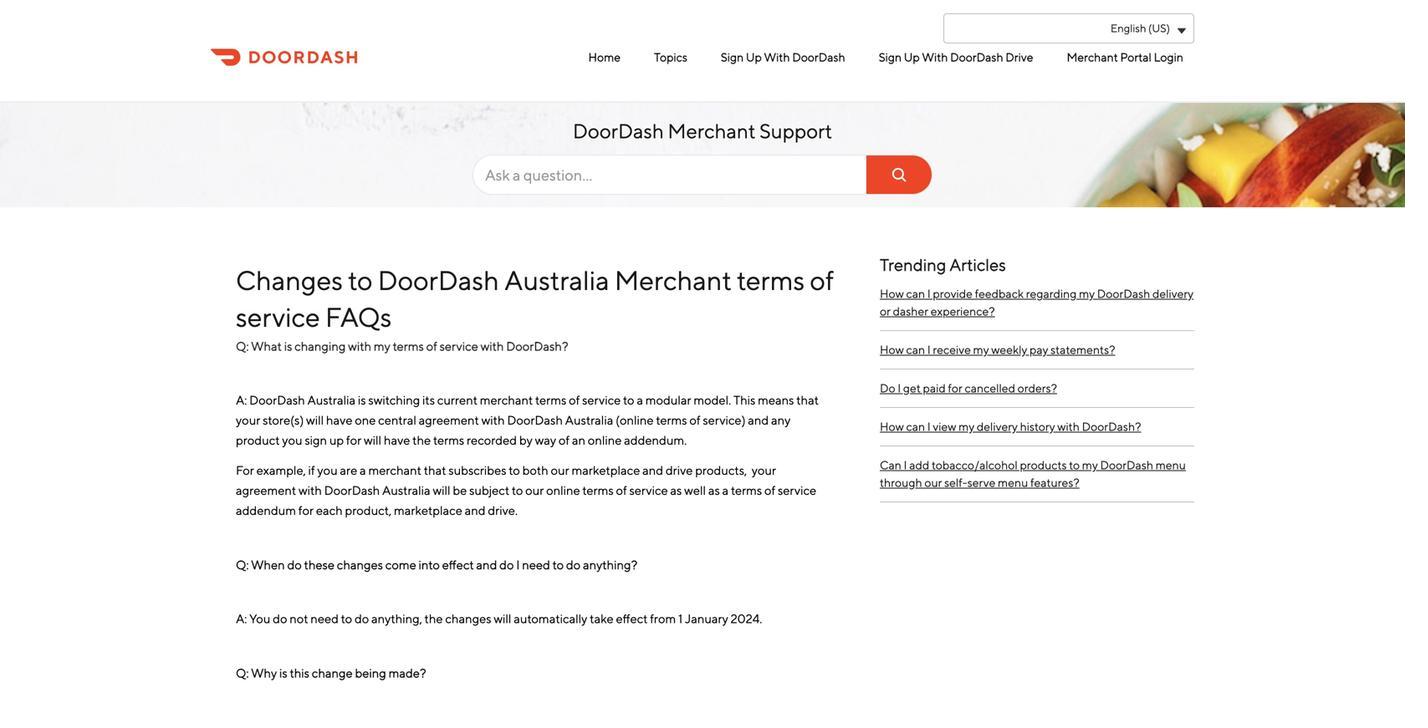 Task type: describe. For each thing, give the bounding box(es) containing it.
faqs
[[325, 302, 392, 333]]

changing
[[295, 339, 346, 353]]

to inside can i add tobacco/alcohol products to my doordash menu through our self-serve menu features?
[[1069, 458, 1080, 472]]

get
[[903, 381, 921, 395]]

into
[[419, 558, 440, 572]]

with inside the how can i view my delivery history with doordash? link
[[1058, 420, 1080, 434]]

changes to doordash australia merchant terms of service faqs q: what is changing with my terms of service with doordash?
[[236, 265, 834, 353]]

my right view
[[959, 420, 975, 434]]

i inside can i add tobacco/alcohol products to my doordash menu through our self-serve menu features?
[[904, 458, 907, 472]]

can for provide
[[906, 287, 925, 301]]

you
[[249, 612, 270, 626]]

doordash inside can i add tobacco/alcohol products to my doordash menu through our self-serve menu features?
[[1100, 458, 1154, 472]]

by
[[519, 433, 533, 448]]

australia inside 'for example, if you are a merchant that subscribes to both our marketplace and drive products,  your agreement with doordash australia will be subject to our online terms of service as well as a terms of service addendum for each product, marketplace and drive.'
[[382, 484, 431, 498]]

1 vertical spatial have
[[384, 433, 410, 448]]

1
[[678, 612, 683, 626]]

merchant help home image
[[211, 47, 357, 68]]

each
[[316, 504, 343, 518]]

add
[[909, 458, 930, 472]]

example,
[[257, 463, 306, 478]]

how can i receive my weekly pay statements? link
[[880, 331, 1195, 370]]

how can i provide feedback regarding my doordash delivery or dasher experience? link
[[880, 275, 1195, 331]]

0 horizontal spatial changes
[[337, 558, 383, 572]]

how for how can i provide feedback regarding my doordash delivery or dasher experience?
[[880, 287, 904, 301]]

sign up with doordash link
[[717, 43, 850, 71]]

the inside a: doordash australia is switching its current merchant terms of service to a modular model. this means that your store(s) will have one central agreement with doordash australia (online terms of service) and any product you sign up for will have the terms recorded by way of an online addendum.
[[413, 433, 431, 448]]

and up a: you do not need to do anything, the changes will automatically take effect from 1 january 2024.
[[476, 558, 497, 572]]

will left "automatically"
[[494, 612, 511, 626]]

merchant portal login
[[1067, 50, 1184, 64]]

that inside 'for example, if you are a merchant that subscribes to both our marketplace and drive products,  your agreement with doordash australia will be subject to our online terms of service as well as a terms of service addendum for each product, marketplace and drive.'
[[424, 463, 446, 478]]

an
[[572, 433, 586, 448]]

0 horizontal spatial marketplace
[[394, 504, 462, 518]]

anything,
[[371, 612, 422, 626]]

to left anything?
[[553, 558, 564, 572]]

drive
[[666, 463, 693, 478]]

do left these
[[287, 558, 302, 572]]

topics
[[654, 50, 687, 64]]

provide
[[933, 287, 973, 301]]

do down drive.
[[500, 558, 514, 572]]

a: for a: you do not need to do anything, the changes will automatically take effect from 1 january 2024.
[[236, 612, 247, 626]]

Preferred Language, English (US) button
[[944, 13, 1195, 43]]

can i add tobacco/alcohol products to my doordash menu through our self-serve menu features? link
[[880, 447, 1195, 503]]

2 horizontal spatial a
[[722, 484, 729, 498]]

and left the drive
[[643, 463, 663, 478]]

will down one
[[364, 433, 382, 448]]

q: inside changes to doordash australia merchant terms of service faqs q: what is changing with my terms of service with doordash?
[[236, 339, 249, 353]]

my inside the how can i provide feedback regarding my doordash delivery or dasher experience?
[[1079, 287, 1095, 301]]

online inside 'for example, if you are a merchant that subscribes to both our marketplace and drive products,  your agreement with doordash australia will be subject to our online terms of service as well as a terms of service addendum for each product, marketplace and drive.'
[[546, 484, 580, 498]]

you inside 'for example, if you are a merchant that subscribes to both our marketplace and drive products,  your agreement with doordash australia will be subject to our online terms of service as well as a terms of service addendum for each product, marketplace and drive.'
[[317, 463, 338, 478]]

cancelled
[[965, 381, 1016, 395]]

view
[[933, 420, 957, 434]]

my left 'weekly' on the right
[[973, 343, 989, 357]]

these
[[304, 558, 335, 572]]

self-
[[945, 476, 968, 490]]

to right not
[[341, 612, 352, 626]]

is inside changes to doordash australia merchant terms of service faqs q: what is changing with my terms of service with doordash?
[[284, 339, 292, 353]]

do left anything?
[[566, 558, 581, 572]]

merchant inside a: doordash australia is switching its current merchant terms of service to a modular model. this means that your store(s) will have one central agreement with doordash australia (online terms of service) and any product you sign up for will have the terms recorded by way of an online addendum.
[[480, 393, 533, 407]]

agreement inside a: doordash australia is switching its current merchant terms of service to a modular model. this means that your store(s) will have one central agreement with doordash australia (online terms of service) and any product you sign up for will have the terms recorded by way of an online addendum.
[[419, 413, 479, 427]]

1 vertical spatial merchant
[[668, 119, 756, 143]]

what
[[251, 339, 282, 353]]

feedback
[[975, 287, 1024, 301]]

2 vertical spatial is
[[279, 666, 287, 680]]

doordash inside sign up with doordash link
[[792, 50, 846, 64]]

do i get paid for cancelled orders?
[[880, 381, 1057, 395]]

from
[[650, 612, 676, 626]]

0 vertical spatial for
[[948, 381, 963, 395]]

or
[[880, 304, 891, 318]]

with inside sign up with doordash link
[[764, 50, 790, 64]]

0 horizontal spatial a
[[360, 463, 366, 478]]

change
[[312, 666, 353, 680]]

through
[[880, 476, 922, 490]]

1 horizontal spatial our
[[551, 463, 569, 478]]

you inside a: doordash australia is switching its current merchant terms of service to a modular model. this means that your store(s) will have one central agreement with doordash australia (online terms of service) and any product you sign up for will have the terms recorded by way of an online addendum.
[[282, 433, 302, 448]]

to left both on the bottom left of page
[[509, 463, 520, 478]]

means
[[758, 393, 794, 407]]

can for receive
[[906, 343, 925, 357]]

your inside a: doordash australia is switching its current merchant terms of service to a modular model. this means that your store(s) will have one central agreement with doordash australia (online terms of service) and any product you sign up for will have the terms recorded by way of an online addendum.
[[236, 413, 260, 427]]

for
[[236, 463, 254, 478]]

drive.
[[488, 504, 518, 518]]

your inside 'for example, if you are a merchant that subscribes to both our marketplace and drive products,  your agreement with doordash australia will be subject to our online terms of service as well as a terms of service addendum for each product, marketplace and drive.'
[[752, 463, 776, 478]]

this
[[734, 393, 756, 407]]

history
[[1020, 420, 1055, 434]]

receive
[[933, 343, 971, 357]]

up for sign up with doordash drive
[[904, 50, 920, 64]]

made?
[[389, 666, 426, 680]]

delivery inside the how can i view my delivery history with doordash? link
[[977, 420, 1018, 434]]

sign up with doordash drive link
[[875, 43, 1038, 71]]

for example, if you are a merchant that subscribes to both our marketplace and drive products,  your agreement with doordash australia will be subject to our online terms of service as well as a terms of service addendum for each product, marketplace and drive.
[[236, 463, 819, 518]]

regarding
[[1026, 287, 1077, 301]]

for inside 'for example, if you are a merchant that subscribes to both our marketplace and drive products,  your agreement with doordash australia will be subject to our online terms of service as well as a terms of service addendum for each product, marketplace and drive.'
[[298, 504, 314, 518]]

weekly
[[991, 343, 1028, 357]]

support
[[760, 119, 832, 143]]

anything?
[[583, 558, 638, 572]]

sign up with doordash
[[721, 50, 846, 64]]

1 vertical spatial the
[[425, 612, 443, 626]]

are
[[340, 463, 357, 478]]

my inside changes to doordash australia merchant terms of service faqs q: what is changing with my terms of service with doordash?
[[374, 339, 390, 353]]

do left not
[[273, 612, 287, 626]]

online inside a: doordash australia is switching its current merchant terms of service to a modular model. this means that your store(s) will have one central agreement with doordash australia (online terms of service) and any product you sign up for will have the terms recorded by way of an online addendum.
[[588, 433, 622, 448]]

1 as from the left
[[670, 484, 682, 498]]

paid
[[923, 381, 946, 395]]

come
[[385, 558, 416, 572]]

how for how can i receive my weekly pay statements?
[[880, 343, 904, 357]]

i left receive
[[927, 343, 931, 357]]

will up sign
[[306, 413, 324, 427]]

0 vertical spatial have
[[326, 413, 353, 427]]

doordash inside the how can i provide feedback regarding my doordash delivery or dasher experience?
[[1097, 287, 1150, 301]]

that inside a: doordash australia is switching its current merchant terms of service to a modular model. this means that your store(s) will have one central agreement with doordash australia (online terms of service) and any product you sign up for will have the terms recorded by way of an online addendum.
[[797, 393, 819, 407]]

recorded
[[467, 433, 517, 448]]

service up what
[[236, 302, 320, 333]]

pay
[[1030, 343, 1049, 357]]

being
[[355, 666, 386, 680]]

can for view
[[906, 420, 925, 434]]

addendum
[[236, 504, 296, 518]]

drive
[[1006, 50, 1033, 64]]

doordash inside sign up with doordash drive 'link'
[[950, 50, 1004, 64]]

can
[[880, 458, 902, 472]]

service down any
[[778, 484, 817, 498]]

both
[[522, 463, 549, 478]]

store(s)
[[263, 413, 304, 427]]

well
[[684, 484, 706, 498]]

tobacco/alcohol
[[932, 458, 1018, 472]]

english
[[1111, 22, 1147, 35]]

product
[[236, 433, 280, 448]]



Task type: locate. For each thing, give the bounding box(es) containing it.
1 sign from the left
[[721, 50, 744, 64]]

orders?
[[1018, 381, 1057, 395]]

1 vertical spatial effect
[[616, 612, 648, 626]]

your
[[236, 413, 260, 427], [752, 463, 776, 478]]

marketplace
[[572, 463, 640, 478], [394, 504, 462, 518]]

2 how from the top
[[880, 343, 904, 357]]

to
[[348, 265, 373, 296], [623, 393, 635, 407], [1069, 458, 1080, 472], [509, 463, 520, 478], [512, 484, 523, 498], [553, 558, 564, 572], [341, 612, 352, 626]]

2 a: from the top
[[236, 612, 247, 626]]

1 horizontal spatial delivery
[[1153, 287, 1194, 301]]

2 sign from the left
[[879, 50, 902, 64]]

our right both on the bottom left of page
[[551, 463, 569, 478]]

terms
[[737, 265, 805, 296], [393, 339, 424, 353], [535, 393, 567, 407], [656, 413, 687, 427], [433, 433, 464, 448], [583, 484, 614, 498], [731, 484, 762, 498]]

agreement down current
[[419, 413, 479, 427]]

a right 'are'
[[360, 463, 366, 478]]

1 horizontal spatial marketplace
[[572, 463, 640, 478]]

0 vertical spatial marketplace
[[572, 463, 640, 478]]

is inside a: doordash australia is switching its current merchant terms of service to a modular model. this means that your store(s) will have one central agreement with doordash australia (online terms of service) and any product you sign up for will have the terms recorded by way of an online addendum.
[[358, 393, 366, 407]]

0 horizontal spatial effect
[[442, 558, 474, 572]]

experience?
[[931, 304, 995, 318]]

1 horizontal spatial merchant
[[480, 393, 533, 407]]

0 vertical spatial menu
[[1156, 458, 1186, 472]]

a up (online
[[637, 393, 643, 407]]

with inside a: doordash australia is switching its current merchant terms of service to a modular model. this means that your store(s) will have one central agreement with doordash australia (online terms of service) and any product you sign up for will have the terms recorded by way of an online addendum.
[[481, 413, 505, 427]]

take
[[590, 612, 614, 626]]

a: up "product"
[[236, 393, 247, 407]]

login
[[1154, 50, 1184, 64]]

delivery inside the how can i provide feedback regarding my doordash delivery or dasher experience?
[[1153, 287, 1194, 301]]

q: left when
[[236, 558, 249, 572]]

1 vertical spatial a:
[[236, 612, 247, 626]]

i left add
[[904, 458, 907, 472]]

1 horizontal spatial you
[[317, 463, 338, 478]]

up inside a: doordash australia is switching its current merchant terms of service to a modular model. this means that your store(s) will have one central agreement with doordash australia (online terms of service) and any product you sign up for will have the terms recorded by way of an online addendum.
[[329, 433, 344, 448]]

0 vertical spatial a:
[[236, 393, 247, 407]]

topics link
[[650, 43, 692, 71]]

your down any
[[752, 463, 776, 478]]

0 vertical spatial the
[[413, 433, 431, 448]]

1 horizontal spatial a
[[637, 393, 643, 407]]

product,
[[345, 504, 392, 518]]

merchant
[[1067, 50, 1118, 64], [668, 119, 756, 143], [615, 265, 732, 296]]

service)
[[703, 413, 746, 427]]

q: left what
[[236, 339, 249, 353]]

is right what
[[284, 339, 292, 353]]

your up "product"
[[236, 413, 260, 427]]

that right means
[[797, 393, 819, 407]]

addendum.
[[624, 433, 687, 448]]

january
[[685, 612, 728, 626]]

need up "automatically"
[[522, 558, 550, 572]]

our down add
[[925, 476, 942, 490]]

q: for q: when do these changes come into effect and do i need to do anything?
[[236, 558, 249, 572]]

is left this
[[279, 666, 287, 680]]

can up dasher
[[906, 287, 925, 301]]

service down the drive
[[629, 484, 668, 498]]

my right regarding
[[1079, 287, 1095, 301]]

as right the well
[[708, 484, 720, 498]]

our down both on the bottom left of page
[[525, 484, 544, 498]]

1 vertical spatial merchant
[[368, 463, 422, 478]]

2 as from the left
[[708, 484, 720, 498]]

1 horizontal spatial your
[[752, 463, 776, 478]]

features?
[[1031, 476, 1080, 490]]

0 horizontal spatial delivery
[[977, 420, 1018, 434]]

my inside can i add tobacco/alcohol products to my doordash menu through our self-serve menu features?
[[1082, 458, 1098, 472]]

with
[[764, 50, 790, 64], [922, 50, 948, 64], [348, 339, 371, 353], [481, 339, 504, 353], [481, 413, 505, 427], [1058, 420, 1080, 434], [299, 484, 322, 498]]

0 vertical spatial a
[[637, 393, 643, 407]]

and left any
[[748, 413, 769, 427]]

i
[[927, 287, 931, 301], [927, 343, 931, 357], [898, 381, 901, 395], [927, 420, 931, 434], [904, 458, 907, 472], [516, 558, 520, 572]]

doordash merchant support
[[573, 119, 832, 143]]

0 vertical spatial changes
[[337, 558, 383, 572]]

1 horizontal spatial as
[[708, 484, 720, 498]]

do i get paid for cancelled orders? link
[[880, 370, 1195, 408]]

1 horizontal spatial menu
[[1156, 458, 1186, 472]]

how can i receive my weekly pay statements?
[[880, 343, 1115, 357]]

delivery
[[1153, 287, 1194, 301], [977, 420, 1018, 434]]

trending
[[880, 255, 947, 275]]

0 horizontal spatial up
[[329, 433, 344, 448]]

the right anything,
[[425, 612, 443, 626]]

1 vertical spatial doordash?
[[1082, 420, 1141, 434]]

that left the subscribes
[[424, 463, 446, 478]]

do left anything,
[[355, 612, 369, 626]]

portal
[[1120, 50, 1152, 64]]

effect
[[442, 558, 474, 572], [616, 612, 648, 626]]

1 horizontal spatial changes
[[445, 612, 491, 626]]

0 vertical spatial merchant
[[480, 393, 533, 407]]

i right do
[[898, 381, 901, 395]]

2 vertical spatial merchant
[[615, 265, 732, 296]]

menu
[[1156, 458, 1186, 472], [998, 476, 1028, 490]]

merchant up recorded
[[480, 393, 533, 407]]

is up one
[[358, 393, 366, 407]]

2 vertical spatial a
[[722, 484, 729, 498]]

subscribes
[[449, 463, 507, 478]]

1 vertical spatial your
[[752, 463, 776, 478]]

serve
[[968, 476, 996, 490]]

0 horizontal spatial as
[[670, 484, 682, 498]]

to up drive.
[[512, 484, 523, 498]]

1 horizontal spatial effect
[[616, 612, 648, 626]]

1 vertical spatial online
[[546, 484, 580, 498]]

a right the well
[[722, 484, 729, 498]]

how up or
[[880, 287, 904, 301]]

have down 'central'
[[384, 433, 410, 448]]

i left view
[[927, 420, 931, 434]]

1 horizontal spatial need
[[522, 558, 550, 572]]

marketplace down an
[[572, 463, 640, 478]]

1 vertical spatial is
[[358, 393, 366, 407]]

2 vertical spatial how
[[880, 420, 904, 434]]

merchant inside merchant portal login link
[[1067, 50, 1118, 64]]

2 vertical spatial for
[[298, 504, 314, 518]]

0 vertical spatial online
[[588, 433, 622, 448]]

australia inside changes to doordash australia merchant terms of service faqs q: what is changing with my terms of service with doordash?
[[504, 265, 610, 296]]

subject
[[469, 484, 510, 498]]

as
[[670, 484, 682, 498], [708, 484, 720, 498]]

0 vertical spatial doordash?
[[506, 339, 568, 353]]

doordash? right history
[[1082, 420, 1141, 434]]

service inside a: doordash australia is switching its current merchant terms of service to a modular model. this means that your store(s) will have one central agreement with doordash australia (online terms of service) and any product you sign up for will have the terms recorded by way of an online addendum.
[[582, 393, 621, 407]]

1 a: from the top
[[236, 393, 247, 407]]

up inside 'link'
[[904, 50, 920, 64]]

0 horizontal spatial sign
[[721, 50, 744, 64]]

marketplace down be
[[394, 504, 462, 518]]

doordash
[[792, 50, 846, 64], [950, 50, 1004, 64], [573, 119, 664, 143], [378, 265, 499, 296], [1097, 287, 1150, 301], [249, 393, 305, 407], [507, 413, 563, 427], [1100, 458, 1154, 472], [324, 484, 380, 498]]

1 vertical spatial that
[[424, 463, 446, 478]]

our
[[551, 463, 569, 478], [925, 476, 942, 490], [525, 484, 544, 498]]

2 horizontal spatial for
[[948, 381, 963, 395]]

to inside changes to doordash australia merchant terms of service faqs q: what is changing with my terms of service with doordash?
[[348, 265, 373, 296]]

merchant portal login link
[[1063, 43, 1188, 71]]

0 vertical spatial merchant
[[1067, 50, 1118, 64]]

2 vertical spatial q:
[[236, 666, 249, 680]]

merchant inside 'for example, if you are a merchant that subscribes to both our marketplace and drive products,  your agreement with doordash australia will be subject to our online terms of service as well as a terms of service addendum for each product, marketplace and drive.'
[[368, 463, 422, 478]]

q: for q: why is this change being made?
[[236, 666, 249, 680]]

online down both on the bottom left of page
[[546, 484, 580, 498]]

0 vertical spatial your
[[236, 413, 260, 427]]

how inside the how can i provide feedback regarding my doordash delivery or dasher experience?
[[880, 287, 904, 301]]

1 horizontal spatial for
[[346, 433, 362, 448]]

doordash inside changes to doordash australia merchant terms of service faqs q: what is changing with my terms of service with doordash?
[[378, 265, 499, 296]]

0 horizontal spatial that
[[424, 463, 446, 478]]

you down the store(s)
[[282, 433, 302, 448]]

trending articles
[[880, 255, 1006, 275]]

effect right take
[[616, 612, 648, 626]]

be
[[453, 484, 467, 498]]

statements?
[[1051, 343, 1115, 357]]

i inside the how can i provide feedback regarding my doordash delivery or dasher experience?
[[927, 287, 931, 301]]

2 vertical spatial can
[[906, 420, 925, 434]]

my down faqs
[[374, 339, 390, 353]]

1 vertical spatial a
[[360, 463, 366, 478]]

this
[[290, 666, 310, 680]]

doordash? inside changes to doordash australia merchant terms of service faqs q: what is changing with my terms of service with doordash?
[[506, 339, 568, 353]]

3 q: from the top
[[236, 666, 249, 680]]

australia
[[504, 265, 610, 296], [307, 393, 356, 407], [565, 413, 613, 427], [382, 484, 431, 498]]

any
[[771, 413, 791, 427]]

0 vertical spatial need
[[522, 558, 550, 572]]

to up (online
[[623, 393, 635, 407]]

a
[[637, 393, 643, 407], [360, 463, 366, 478], [722, 484, 729, 498]]

one
[[355, 413, 376, 427]]

1 horizontal spatial sign
[[879, 50, 902, 64]]

you right if at the left bottom of page
[[317, 463, 338, 478]]

service up (online
[[582, 393, 621, 407]]

merchant right 'are'
[[368, 463, 422, 478]]

english (us)
[[1111, 22, 1170, 35]]

changes down the q: when do these changes come into effect and do i need to do anything? on the bottom
[[445, 612, 491, 626]]

q:
[[236, 339, 249, 353], [236, 558, 249, 572], [236, 666, 249, 680]]

changes right these
[[337, 558, 383, 572]]

agreement
[[419, 413, 479, 427], [236, 484, 296, 498]]

service up current
[[440, 339, 478, 353]]

doordash? up a: doordash australia is switching its current merchant terms of service to a modular model. this means that your store(s) will have one central agreement with doordash australia (online terms of service) and any product you sign up for will have the terms recorded by way of an online addendum.
[[506, 339, 568, 353]]

to up faqs
[[348, 265, 373, 296]]

2 q: from the top
[[236, 558, 249, 572]]

q: when do these changes come into effect and do i need to do anything?
[[236, 558, 640, 572]]

2 horizontal spatial our
[[925, 476, 942, 490]]

up for sign up with doordash
[[746, 50, 762, 64]]

0 vertical spatial you
[[282, 433, 302, 448]]

0 vertical spatial is
[[284, 339, 292, 353]]

products
[[1020, 458, 1067, 472]]

1 horizontal spatial doordash?
[[1082, 420, 1141, 434]]

model.
[[694, 393, 731, 407]]

0 horizontal spatial agreement
[[236, 484, 296, 498]]

and down subject
[[465, 504, 486, 518]]

a: doordash australia is switching its current merchant terms of service to a modular model. this means that your store(s) will have one central agreement with doordash australia (online terms of service) and any product you sign up for will have the terms recorded by way of an online addendum.
[[236, 393, 821, 448]]

with inside 'for example, if you are a merchant that subscribes to both our marketplace and drive products,  your agreement with doordash australia will be subject to our online terms of service as well as a terms of service addendum for each product, marketplace and drive.'
[[299, 484, 322, 498]]

modular
[[646, 393, 691, 407]]

0 horizontal spatial menu
[[998, 476, 1028, 490]]

home
[[588, 50, 621, 64]]

do
[[287, 558, 302, 572], [500, 558, 514, 572], [566, 558, 581, 572], [273, 612, 287, 626], [355, 612, 369, 626]]

1 vertical spatial marketplace
[[394, 504, 462, 518]]

for left each
[[298, 504, 314, 518]]

i down drive.
[[516, 558, 520, 572]]

0 horizontal spatial doordash?
[[506, 339, 568, 353]]

for inside a: doordash australia is switching its current merchant terms of service to a modular model. this means that your store(s) will have one central agreement with doordash australia (online terms of service) and any product you sign up for will have the terms recorded by way of an online addendum.
[[346, 433, 362, 448]]

0 vertical spatial effect
[[442, 558, 474, 572]]

can left receive
[[906, 343, 925, 357]]

a inside a: doordash australia is switching its current merchant terms of service to a modular model. this means that your store(s) will have one central agreement with doordash australia (online terms of service) and any product you sign up for will have the terms recorded by way of an online addendum.
[[637, 393, 643, 407]]

how up can
[[880, 420, 904, 434]]

0 vertical spatial agreement
[[419, 413, 479, 427]]

0 horizontal spatial merchant
[[368, 463, 422, 478]]

automatically
[[514, 612, 588, 626]]

merchant inside changes to doordash australia merchant terms of service faqs q: what is changing with my terms of service with doordash?
[[615, 265, 732, 296]]

sign inside 'link'
[[879, 50, 902, 64]]

a: for a: doordash australia is switching its current merchant terms of service to a modular model. this means that your store(s) will have one central agreement with doordash australia (online terms of service) and any product you sign up for will have the terms recorded by way of an online addendum.
[[236, 393, 247, 407]]

2 horizontal spatial up
[[904, 50, 920, 64]]

Ask a question... text field
[[473, 155, 933, 195]]

can inside the how can i provide feedback regarding my doordash delivery or dasher experience?
[[906, 287, 925, 301]]

as left the well
[[670, 484, 682, 498]]

1 vertical spatial you
[[317, 463, 338, 478]]

to inside a: doordash australia is switching its current merchant terms of service to a modular model. this means that your store(s) will have one central agreement with doordash australia (online terms of service) and any product you sign up for will have the terms recorded by way of an online addendum.
[[623, 393, 635, 407]]

1 vertical spatial delivery
[[977, 420, 1018, 434]]

central
[[378, 413, 416, 427]]

how for how can i view my delivery history with doordash?
[[880, 420, 904, 434]]

0 horizontal spatial online
[[546, 484, 580, 498]]

1 vertical spatial menu
[[998, 476, 1028, 490]]

have left one
[[326, 413, 353, 427]]

0 horizontal spatial need
[[311, 612, 339, 626]]

a: left you
[[236, 612, 247, 626]]

to up the features?
[[1069, 458, 1080, 472]]

0 vertical spatial can
[[906, 287, 925, 301]]

articles
[[950, 255, 1006, 275]]

1 horizontal spatial that
[[797, 393, 819, 407]]

sign
[[305, 433, 327, 448]]

switching
[[368, 393, 420, 407]]

home link
[[584, 43, 625, 71]]

q: why is this change being made?
[[236, 666, 429, 680]]

sign for sign up with doordash drive
[[879, 50, 902, 64]]

menu
[[468, 43, 1188, 71]]

0 horizontal spatial have
[[326, 413, 353, 427]]

for down one
[[346, 433, 362, 448]]

1 horizontal spatial up
[[746, 50, 762, 64]]

for right paid
[[948, 381, 963, 395]]

i left provide
[[927, 287, 931, 301]]

1 vertical spatial can
[[906, 343, 925, 357]]

online right an
[[588, 433, 622, 448]]

current
[[437, 393, 478, 407]]

menu containing home
[[468, 43, 1188, 71]]

1 vertical spatial need
[[311, 612, 339, 626]]

3 can from the top
[[906, 420, 925, 434]]

0 vertical spatial that
[[797, 393, 819, 407]]

2024.
[[731, 612, 762, 626]]

0 horizontal spatial our
[[525, 484, 544, 498]]

0 horizontal spatial for
[[298, 504, 314, 518]]

1 horizontal spatial agreement
[[419, 413, 479, 427]]

our inside can i add tobacco/alcohol products to my doordash menu through our self-serve menu features?
[[925, 476, 942, 490]]

0 vertical spatial q:
[[236, 339, 249, 353]]

0 horizontal spatial your
[[236, 413, 260, 427]]

agreement up addendum
[[236, 484, 296, 498]]

can i add tobacco/alcohol products to my doordash menu through our self-serve menu features?
[[880, 458, 1186, 490]]

will inside 'for example, if you are a merchant that subscribes to both our marketplace and drive products,  your agreement with doordash australia will be subject to our online terms of service as well as a terms of service addendum for each product, marketplace and drive.'
[[433, 484, 451, 498]]

1 vertical spatial for
[[346, 433, 362, 448]]

0 horizontal spatial you
[[282, 433, 302, 448]]

q: left why
[[236, 666, 249, 680]]

do
[[880, 381, 896, 395]]

0 vertical spatial how
[[880, 287, 904, 301]]

agreement inside 'for example, if you are a merchant that subscribes to both our marketplace and drive products,  your agreement with doordash australia will be subject to our online terms of service as well as a terms of service addendum for each product, marketplace and drive.'
[[236, 484, 296, 498]]

2 can from the top
[[906, 343, 925, 357]]

changes
[[236, 265, 343, 296]]

1 vertical spatial agreement
[[236, 484, 296, 498]]

doordash inside 'for example, if you are a merchant that subscribes to both our marketplace and drive products,  your agreement with doordash australia will be subject to our online terms of service as well as a terms of service addendum for each product, marketplace and drive.'
[[324, 484, 380, 498]]

will left be
[[433, 484, 451, 498]]

how up do
[[880, 343, 904, 357]]

1 q: from the top
[[236, 339, 249, 353]]

the
[[413, 433, 431, 448], [425, 612, 443, 626]]

and inside a: doordash australia is switching its current merchant terms of service to a modular model. this means that your store(s) will have one central agreement with doordash australia (online terms of service) and any product you sign up for will have the terms recorded by way of an online addendum.
[[748, 413, 769, 427]]

effect right 'into'
[[442, 558, 474, 572]]

1 vertical spatial how
[[880, 343, 904, 357]]

how can i provide feedback regarding my doordash delivery or dasher experience?
[[880, 287, 1194, 318]]

online
[[588, 433, 622, 448], [546, 484, 580, 498]]

need right not
[[311, 612, 339, 626]]

sign for sign up with doordash
[[721, 50, 744, 64]]

1 how from the top
[[880, 287, 904, 301]]

1 horizontal spatial have
[[384, 433, 410, 448]]

0 vertical spatial delivery
[[1153, 287, 1194, 301]]

how can i view my delivery history with doordash? link
[[880, 408, 1195, 447]]

my right products
[[1082, 458, 1098, 472]]

1 can from the top
[[906, 287, 925, 301]]

1 horizontal spatial online
[[588, 433, 622, 448]]

1 vertical spatial q:
[[236, 558, 249, 572]]

a: you do not need to do anything, the changes will automatically take effect from 1 january 2024.
[[236, 612, 765, 626]]

how can i view my delivery history with doordash?
[[880, 420, 1141, 434]]

can left view
[[906, 420, 925, 434]]

1 vertical spatial changes
[[445, 612, 491, 626]]

3 how from the top
[[880, 420, 904, 434]]

its
[[422, 393, 435, 407]]

sign up with doordash drive
[[879, 50, 1033, 64]]

with inside sign up with doordash drive 'link'
[[922, 50, 948, 64]]

a: inside a: doordash australia is switching its current merchant terms of service to a modular model. this means that your store(s) will have one central agreement with doordash australia (online terms of service) and any product you sign up for will have the terms recorded by way of an online addendum.
[[236, 393, 247, 407]]

the down 'central'
[[413, 433, 431, 448]]

dasher
[[893, 304, 929, 318]]

and
[[748, 413, 769, 427], [643, 463, 663, 478], [465, 504, 486, 518], [476, 558, 497, 572]]



Task type: vqa. For each thing, say whether or not it's contained in the screenshot.
help
no



